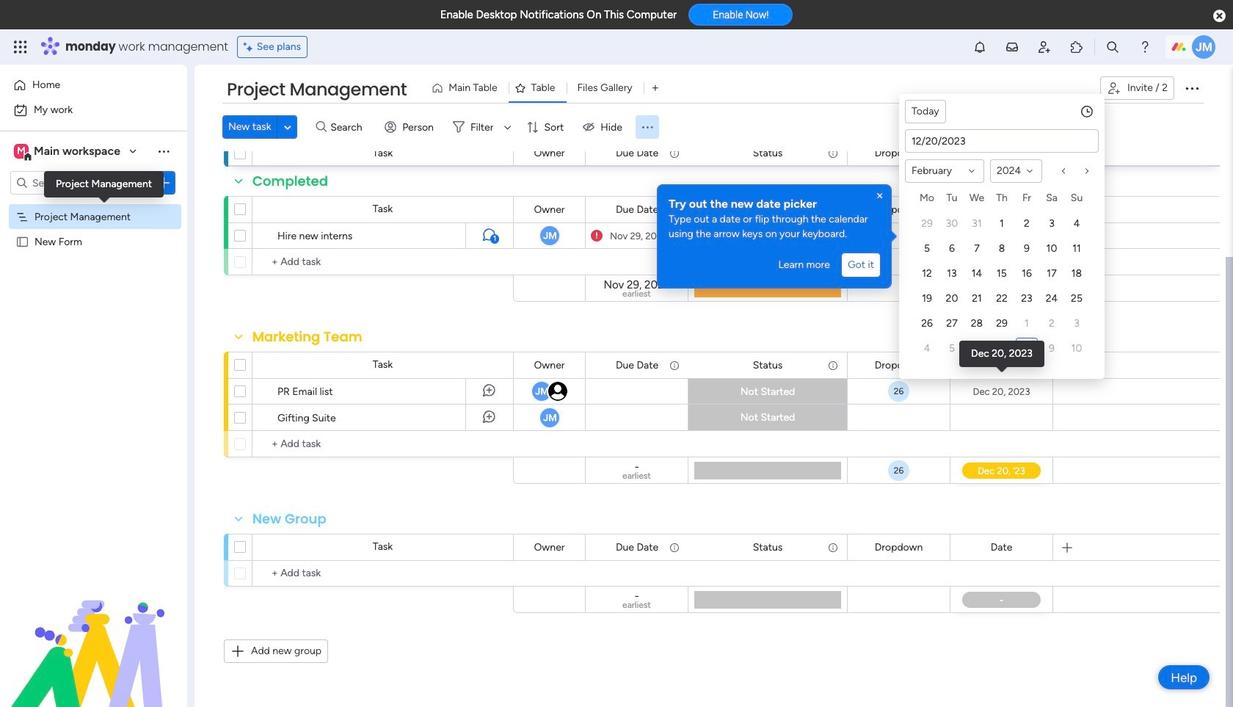 Task type: vqa. For each thing, say whether or not it's contained in the screenshot.
the bottom 'option'
yes



Task type: locate. For each thing, give the bounding box(es) containing it.
jeremy miller image
[[1192, 35, 1216, 59]]

close image
[[875, 190, 886, 202]]

see plans image
[[244, 39, 257, 55]]

Search in workspace field
[[31, 174, 123, 191]]

add view image
[[653, 83, 659, 94]]

monday element
[[915, 189, 940, 211]]

invite members image
[[1038, 40, 1052, 54]]

+ Add task text field
[[260, 253, 507, 271]]

1 vertical spatial option
[[9, 98, 178, 122]]

wednesday element
[[965, 189, 990, 211]]

list box
[[0, 201, 187, 452]]

grid
[[915, 189, 1090, 361]]

options image
[[1184, 79, 1201, 97]]

2024 image
[[1025, 165, 1036, 177]]

heading
[[669, 196, 880, 212]]

column information image
[[669, 147, 681, 159], [669, 542, 681, 553], [828, 542, 839, 553]]

None field
[[223, 77, 411, 102], [249, 116, 294, 135], [531, 145, 569, 161], [612, 145, 662, 161], [750, 145, 787, 161], [871, 145, 927, 161], [987, 145, 1017, 161], [249, 172, 332, 191], [531, 202, 569, 218], [612, 202, 662, 218], [750, 202, 787, 218], [871, 202, 927, 218], [987, 202, 1017, 218], [249, 327, 366, 347], [531, 357, 569, 373], [612, 357, 662, 373], [750, 357, 787, 373], [871, 357, 927, 373], [987, 357, 1017, 373], [249, 510, 330, 529], [531, 539, 569, 555], [612, 539, 662, 555], [750, 539, 787, 555], [871, 539, 927, 555], [987, 539, 1017, 555], [223, 77, 411, 102], [249, 116, 294, 135], [531, 145, 569, 161], [612, 145, 662, 161], [750, 145, 787, 161], [871, 145, 927, 161], [987, 145, 1017, 161], [249, 172, 332, 191], [531, 202, 569, 218], [612, 202, 662, 218], [750, 202, 787, 218], [871, 202, 927, 218], [987, 202, 1017, 218], [249, 327, 366, 347], [531, 357, 569, 373], [612, 357, 662, 373], [750, 357, 787, 373], [871, 357, 927, 373], [987, 357, 1017, 373], [249, 510, 330, 529], [531, 539, 569, 555], [612, 539, 662, 555], [750, 539, 787, 555], [871, 539, 927, 555], [987, 539, 1017, 555]]

option
[[9, 73, 178, 97], [9, 98, 178, 122], [0, 203, 187, 206]]

options image
[[156, 175, 171, 190], [204, 373, 216, 409], [204, 399, 216, 436]]

help image
[[1138, 40, 1153, 54]]

column information image
[[828, 147, 839, 159], [669, 204, 681, 216], [828, 204, 839, 216], [669, 359, 681, 371], [828, 359, 839, 371]]

menu image
[[640, 120, 655, 134]]

friday element
[[1015, 189, 1040, 211]]

row group
[[915, 211, 1090, 361]]



Task type: describe. For each thing, give the bounding box(es) containing it.
february image
[[966, 165, 978, 177]]

lottie animation element
[[0, 559, 187, 707]]

angle down image
[[284, 122, 291, 133]]

v2 search image
[[316, 119, 327, 135]]

lottie animation image
[[0, 559, 187, 707]]

previous image
[[1058, 165, 1070, 177]]

2 vertical spatial option
[[0, 203, 187, 206]]

Date field
[[906, 130, 1099, 152]]

sunday element
[[1065, 189, 1090, 211]]

public board image
[[15, 234, 29, 248]]

workspace selection element
[[14, 142, 123, 162]]

add time image
[[1080, 104, 1095, 119]]

arrow down image
[[499, 118, 517, 136]]

notifications image
[[973, 40, 988, 54]]

update feed image
[[1005, 40, 1020, 54]]

tuesday element
[[940, 189, 965, 211]]

search everything image
[[1106, 40, 1121, 54]]

saturday element
[[1040, 189, 1065, 211]]

workspace options image
[[156, 144, 171, 158]]

next image
[[1082, 165, 1093, 177]]

select product image
[[13, 40, 28, 54]]

workspace image
[[14, 143, 29, 159]]

dapulse close image
[[1214, 9, 1226, 23]]

Search field
[[327, 117, 371, 137]]

monday marketplace image
[[1070, 40, 1085, 54]]

0 vertical spatial option
[[9, 73, 178, 97]]

thursday element
[[990, 189, 1015, 211]]

v2 overdue deadline image
[[591, 229, 603, 243]]



